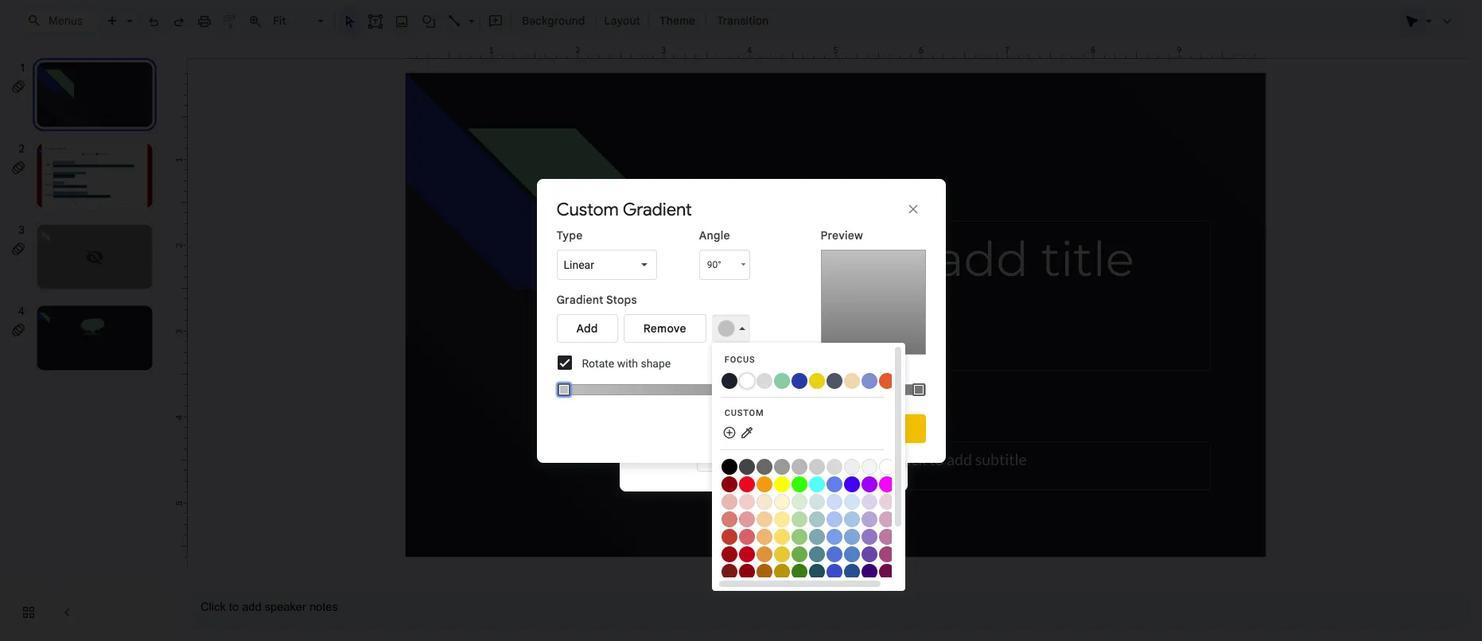 Task type: locate. For each thing, give the bounding box(es) containing it.
light red berry 2 image
[[722, 511, 738, 527]]

theme for reset to theme
[[683, 397, 715, 410]]

green image
[[792, 476, 808, 492]]

dark green 1 image
[[792, 546, 808, 562]]

0 vertical spatial gradient
[[623, 199, 692, 220]]

dark orange 3 cell
[[757, 581, 773, 597]]

theme color #eece1a, close to dark yellow 1 image
[[809, 373, 825, 389]]

dark blue 1 image
[[844, 546, 860, 562]]

3 row from the top
[[722, 458, 896, 475]]

theme color light gray 1 image
[[757, 373, 773, 389]]

none text field inside the "angle" field
[[700, 250, 738, 279]]

dark gray 3 cell
[[757, 458, 773, 475]]

0 vertical spatial theme
[[683, 397, 715, 410]]

light cyan 2 image
[[809, 511, 825, 527]]

add down the gradient stops
[[577, 321, 598, 335]]

light cornflower blue 2 image
[[827, 511, 843, 527]]

0 vertical spatial background
[[522, 14, 585, 28]]

0 vertical spatial custom
[[557, 199, 619, 220]]

light yellow 2 image
[[774, 511, 790, 527]]

light orange 1 image
[[757, 529, 773, 545]]

dark gray 3 image
[[757, 459, 773, 475]]

to
[[671, 397, 681, 410], [742, 450, 753, 465]]

theme color #1b212c, close to dark gray 30 image
[[722, 373, 738, 389]]

add left "dark gray 4" icon
[[717, 450, 739, 465]]

add
[[577, 321, 598, 335], [717, 450, 739, 465]]

theme color #f4d6ad, close to light orange 13 cell
[[844, 372, 861, 389]]

dark green 3 cell
[[792, 581, 808, 597]]

blue cell
[[844, 476, 861, 492]]

1 horizontal spatial theme
[[756, 450, 791, 465]]

dark cyan 1 cell
[[809, 546, 826, 562]]

add to theme button
[[697, 443, 811, 472]]

0 vertical spatial to
[[671, 397, 681, 410]]

1 horizontal spatial to
[[742, 450, 753, 465]]

0 horizontal spatial background
[[522, 14, 585, 28]]

light cyan 1 image
[[809, 529, 825, 545]]

custom gradient
[[557, 199, 692, 220]]

light gray 1 cell
[[827, 458, 843, 475]]

1 vertical spatial add
[[717, 450, 739, 465]]

light gray 2 cell
[[844, 458, 861, 475]]

gradient up linear list box
[[623, 199, 692, 220]]

light cornflower blue 3 cell
[[827, 493, 843, 510]]

linear option
[[564, 257, 637, 273]]

white image
[[879, 459, 895, 475]]

shape
[[641, 357, 671, 370]]

dark cornflower blue 1 image
[[827, 546, 843, 562]]

purple cell
[[862, 476, 878, 492]]

dark magenta 1 image
[[879, 546, 895, 562]]

dark gray 1 cell
[[792, 458, 808, 475]]

done button
[[820, 443, 888, 472]]

light red 2 cell
[[739, 511, 756, 527]]

slider
[[557, 383, 925, 396], [557, 383, 925, 396]]

dark red 3 cell
[[739, 581, 756, 597]]

dark gray 4 image
[[739, 459, 755, 475]]

8 row from the top
[[722, 546, 896, 562]]

0 horizontal spatial theme
[[683, 397, 715, 410]]

dark gray 4 cell
[[739, 458, 756, 475]]

transition
[[717, 14, 769, 28]]

background
[[522, 14, 585, 28], [640, 265, 735, 286]]

to inside add to theme button
[[742, 450, 753, 465]]

light red 1 image
[[739, 529, 755, 545]]

None text field
[[700, 250, 738, 279]]

dark blue 2 image
[[844, 564, 860, 580]]

to left dark gray 3 icon at the right of page
[[742, 450, 753, 465]]

menu containing focus
[[712, 0, 905, 641]]

color
[[640, 314, 666, 327]]

1 horizontal spatial gradient
[[623, 199, 692, 220]]

theme inside add to theme button
[[756, 450, 791, 465]]

0 horizontal spatial to
[[671, 397, 681, 410]]

10 row from the top
[[722, 581, 896, 597]]

custom inside heading
[[557, 199, 619, 220]]

theme
[[660, 14, 696, 28]]

black cell
[[722, 458, 738, 475]]

cornflower blue cell
[[827, 476, 843, 492]]

7 row from the top
[[722, 528, 896, 545]]

4 row from the top
[[722, 476, 896, 492]]

1 vertical spatial theme
[[756, 450, 791, 465]]

light cyan 3 cell
[[809, 493, 826, 510]]

2 row from the top
[[722, 372, 896, 389]]

light yellow 2 cell
[[774, 511, 791, 527]]

dark yellow 1 image
[[774, 546, 790, 562]]

dark cyan 2 image
[[809, 564, 825, 580]]

1 vertical spatial background
[[640, 265, 735, 286]]

light red berry 1 image
[[722, 529, 738, 545]]

black image
[[722, 459, 738, 475]]

magenta image
[[879, 476, 895, 492]]

ok
[[889, 421, 905, 436]]

dark purple 2 image
[[862, 564, 878, 580]]

1 vertical spatial gradient
[[557, 292, 604, 307]]

1 horizontal spatial custom
[[725, 408, 764, 418]]

theme color #7890cd, close to light blue 1 image
[[862, 373, 878, 389]]

light green 1 image
[[792, 529, 808, 545]]

linear
[[564, 258, 594, 271]]

gray image
[[809, 459, 825, 475]]

image
[[640, 356, 671, 368]]

theme color #eece1a, close to dark yellow 1 cell
[[809, 372, 826, 389]]

light red 3 image
[[739, 494, 755, 510]]

dark purple 1 image
[[862, 546, 878, 562]]

0 horizontal spatial custom
[[557, 199, 619, 220]]

red cell
[[739, 476, 756, 492]]

dark green 2 image
[[792, 564, 808, 580]]

theme color white image
[[739, 373, 755, 389]]

light orange 1 cell
[[757, 528, 773, 545]]

menu
[[712, 0, 905, 641]]

dark orange 1 cell
[[757, 546, 773, 562]]

custom for custom
[[725, 408, 764, 418]]

light cyan 3 image
[[809, 494, 825, 510]]

theme
[[683, 397, 715, 410], [756, 450, 791, 465]]

orange image
[[757, 476, 773, 492]]

add inside the custom gradient dialog
[[577, 321, 598, 335]]

row
[[722, 0, 806, 641], [722, 372, 896, 389], [722, 458, 896, 475], [722, 476, 896, 492], [722, 493, 896, 510], [722, 511, 896, 527], [722, 528, 896, 545], [722, 546, 896, 562], [722, 563, 896, 580], [722, 581, 896, 597]]

dark yellow 2 image
[[774, 564, 790, 580]]

yellow cell
[[774, 476, 791, 492]]

magenta cell
[[879, 476, 896, 492]]

custom inside button
[[725, 408, 764, 418]]

blue image
[[844, 476, 860, 492]]

background for background button
[[522, 14, 585, 28]]

1 horizontal spatial background
[[640, 265, 735, 286]]

light yellow 3 cell
[[774, 493, 791, 510]]

image
[[834, 357, 867, 371]]

0 horizontal spatial gradient
[[557, 292, 604, 307]]

custom down theme color white icon
[[725, 408, 764, 418]]

light cyan 2 cell
[[809, 511, 826, 527]]

1 vertical spatial custom
[[725, 408, 764, 418]]

light purple 3 cell
[[862, 493, 878, 510]]

dark orange 2 cell
[[757, 563, 773, 580]]

5 row from the top
[[722, 493, 896, 510]]

theme color #82c7a5, close to light cyan 1 cell
[[774, 372, 791, 389]]

light cornflower blue 1 image
[[827, 529, 843, 545]]

1 vertical spatial to
[[742, 450, 753, 465]]

light red berry 2 cell
[[722, 511, 738, 527]]

application
[[0, 0, 1483, 641]]

navigation
[[0, 43, 175, 641]]

0 horizontal spatial add
[[577, 321, 598, 335]]

main toolbar
[[99, 9, 777, 33]]

0 vertical spatial add
[[577, 321, 598, 335]]

to right reset
[[671, 397, 681, 410]]

choose
[[790, 357, 831, 371]]

light blue 1 image
[[844, 529, 860, 545]]

light green 2 cell
[[792, 511, 808, 527]]

cornflower blue image
[[827, 476, 843, 492]]

red image
[[739, 476, 755, 492]]

navigation inside application
[[0, 43, 175, 641]]

light yellow 3 image
[[774, 494, 790, 510]]

gradient
[[623, 199, 692, 220], [557, 292, 604, 307]]

angle
[[699, 228, 730, 242]]

red berry image
[[722, 476, 738, 492]]

dark magenta 1 cell
[[879, 546, 896, 562]]

dark yellow 2 cell
[[774, 563, 791, 580]]

add for add to theme
[[717, 450, 739, 465]]

custom up type
[[557, 199, 619, 220]]

light green 3 image
[[792, 494, 808, 510]]

1 horizontal spatial add
[[717, 450, 739, 465]]

dark cornflower blue 3 cell
[[827, 581, 843, 597]]

preview
[[821, 228, 863, 242]]

light cornflower blue 2 cell
[[827, 511, 843, 527]]

background inside heading
[[640, 265, 735, 286]]

reset to theme
[[640, 397, 715, 410]]

add inside background dialog
[[717, 450, 739, 465]]

theme color #82c7a5, close to light cyan 1 image
[[774, 373, 790, 389]]

custom
[[557, 199, 619, 220], [725, 408, 764, 418]]

cyan cell
[[809, 476, 826, 492]]

with
[[617, 357, 638, 370]]

dark gray 2 image
[[774, 459, 790, 475]]

light blue 2 cell
[[844, 511, 861, 527]]

green cell
[[792, 476, 808, 492]]

light red 1 cell
[[739, 528, 756, 545]]

background inside button
[[522, 14, 585, 28]]

light purple 2 cell
[[862, 511, 878, 527]]

yellow image
[[774, 476, 790, 492]]

gradient up add button
[[557, 292, 604, 307]]

dark gray 1 image
[[792, 459, 808, 475]]



Task type: describe. For each thing, give the bounding box(es) containing it.
Rotate with shape checkbox
[[557, 355, 572, 370]]

gradient stops
[[557, 292, 637, 307]]

Angle field
[[699, 249, 750, 280]]

dark blue 3 cell
[[844, 581, 861, 597]]

light purple 2 image
[[862, 511, 878, 527]]

orange cell
[[757, 476, 773, 492]]

gradient inside heading
[[623, 199, 692, 220]]

light magenta 3 image
[[879, 494, 895, 510]]

light gray 1 image
[[827, 459, 843, 475]]

theme color #f15e22, close to dark orange 15 image
[[879, 373, 895, 389]]

theme color #0145ac, close to dark blue 2 cell
[[792, 372, 808, 389]]

dark orange 1 image
[[757, 546, 773, 562]]

to for add
[[742, 450, 753, 465]]

ok button
[[869, 414, 926, 443]]

dark blue 1 cell
[[844, 546, 861, 562]]

light orange 2 image
[[757, 511, 773, 527]]

light blue 1 cell
[[844, 528, 861, 545]]

light red berry 1 cell
[[722, 528, 738, 545]]

focus
[[725, 355, 756, 365]]

add for add
[[577, 321, 598, 335]]

1 row from the top
[[722, 0, 806, 641]]

dark magenta 2 cell
[[879, 563, 896, 580]]

dark blue 2 cell
[[844, 563, 861, 580]]

light cornflower blue 3 image
[[827, 494, 843, 510]]

light yellow 1 cell
[[774, 528, 791, 545]]

dark cornflower blue 1 cell
[[827, 546, 843, 562]]

light magenta 2 cell
[[879, 511, 896, 527]]

background dialog
[[620, 245, 908, 492]]

dark red berry 1 cell
[[722, 546, 738, 562]]

gray cell
[[809, 458, 826, 475]]

9 row from the top
[[722, 563, 896, 580]]

Menus field
[[20, 10, 99, 32]]

light cornflower blue 1 cell
[[827, 528, 843, 545]]

background button
[[515, 9, 592, 33]]

dark red 2 image
[[739, 564, 755, 580]]

dark cyan 3 cell
[[809, 581, 826, 597]]

dark red berry 2 image
[[722, 564, 738, 580]]

mode and view toolbar
[[1400, 5, 1460, 37]]

light blue 2 image
[[844, 511, 860, 527]]

rotate
[[582, 357, 615, 370]]

purple image
[[862, 476, 878, 492]]

dark yellow 3 cell
[[774, 581, 791, 597]]

dark orange 2 image
[[757, 564, 773, 580]]

choose image button
[[770, 350, 887, 379]]

dark red berry 3 cell
[[722, 581, 738, 597]]

light red 3 cell
[[739, 493, 756, 510]]

theme color #0145ac, close to dark blue 2 image
[[792, 373, 808, 389]]

dark yellow 1 cell
[[774, 546, 791, 562]]

dark red berry 1 image
[[722, 546, 738, 562]]

light gray 3 cell
[[862, 458, 878, 475]]

linear list box
[[557, 249, 657, 280]]

custom button
[[721, 404, 884, 423]]

dark green 1 cell
[[792, 546, 808, 562]]

rotate with shape
[[582, 357, 671, 370]]

dark cornflower blue 2 image
[[827, 564, 843, 580]]

theme color #f15e22, close to dark orange 15 cell
[[879, 372, 896, 389]]

type
[[557, 228, 583, 242]]

dark purple 2 cell
[[862, 563, 878, 580]]

theme color #4e5567, close to dark gray 3 image
[[827, 373, 843, 389]]

dark magenta 2 image
[[879, 564, 895, 580]]

dark cornflower blue 2 cell
[[827, 563, 843, 580]]

application containing custom gradient
[[0, 0, 1483, 641]]

red berry cell
[[722, 476, 738, 492]]

dark red berry 2 cell
[[722, 563, 738, 580]]

light red 2 image
[[739, 511, 755, 527]]

remove button
[[624, 314, 707, 343]]

theme button
[[653, 9, 703, 33]]

light magenta 3 cell
[[879, 493, 896, 510]]

theme color light gray 1 cell
[[757, 372, 773, 389]]

light blue 3 image
[[844, 494, 860, 510]]

theme color #7890cd, close to light blue 1 cell
[[862, 372, 878, 389]]

to for reset
[[671, 397, 681, 410]]

remove
[[644, 321, 687, 335]]

light green 3 cell
[[792, 493, 808, 510]]

background for background dialog
[[640, 265, 735, 286]]

add button
[[557, 314, 618, 343]]

dark cyan 2 cell
[[809, 563, 826, 580]]

stops
[[606, 292, 637, 307]]

light red berry 3 image
[[722, 494, 738, 510]]

theme for add to theme
[[756, 450, 791, 465]]

light orange 3 image
[[757, 494, 773, 510]]

choose image
[[790, 357, 867, 371]]

light green 1 cell
[[792, 528, 808, 545]]

light cyan 1 cell
[[809, 528, 826, 545]]

custom gradient dialog
[[537, 179, 946, 463]]

transition button
[[710, 9, 776, 33]]

light magenta 2 image
[[879, 511, 895, 527]]

theme color #4e5567, close to dark gray 3 cell
[[827, 372, 843, 389]]

dark cyan 1 image
[[809, 546, 825, 562]]

custom gradient heading
[[557, 199, 716, 221]]

reset
[[640, 397, 668, 410]]

dark red 1 image
[[739, 546, 755, 562]]

light magenta 1 cell
[[879, 528, 896, 545]]

light orange 3 cell
[[757, 493, 773, 510]]

light gray 2 image
[[844, 459, 860, 475]]

light purple 1 image
[[862, 529, 878, 545]]

light purple 3 image
[[862, 494, 878, 510]]

custom for custom gradient
[[557, 199, 619, 220]]

dark purple 3 cell
[[862, 581, 878, 597]]

dark gray 2 cell
[[774, 458, 791, 475]]

light purple 1 cell
[[862, 528, 878, 545]]

theme color #1b212c, close to dark gray 30 cell
[[722, 372, 738, 389]]

cyan image
[[809, 476, 825, 492]]

done
[[840, 450, 868, 465]]

theme color #f4d6ad, close to light orange 13 image
[[844, 373, 860, 389]]

light blue 3 cell
[[844, 493, 861, 510]]

light yellow 1 image
[[774, 529, 790, 545]]

light orange 2 cell
[[757, 511, 773, 527]]

background heading
[[640, 265, 799, 287]]

dark red 2 cell
[[739, 563, 756, 580]]

add to theme
[[717, 450, 791, 465]]

dark red 1 cell
[[739, 546, 756, 562]]

dark green 2 cell
[[792, 563, 808, 580]]

light magenta 1 image
[[879, 529, 895, 545]]

light red berry 3 cell
[[722, 493, 738, 510]]

light green 2 image
[[792, 511, 808, 527]]

6 row from the top
[[722, 511, 896, 527]]

dark magenta 3 cell
[[879, 581, 896, 597]]

light gray 3 image
[[862, 459, 878, 475]]

dark purple 1 cell
[[862, 546, 878, 562]]



Task type: vqa. For each thing, say whether or not it's contained in the screenshot.
dark cyan 1 cell
yes



